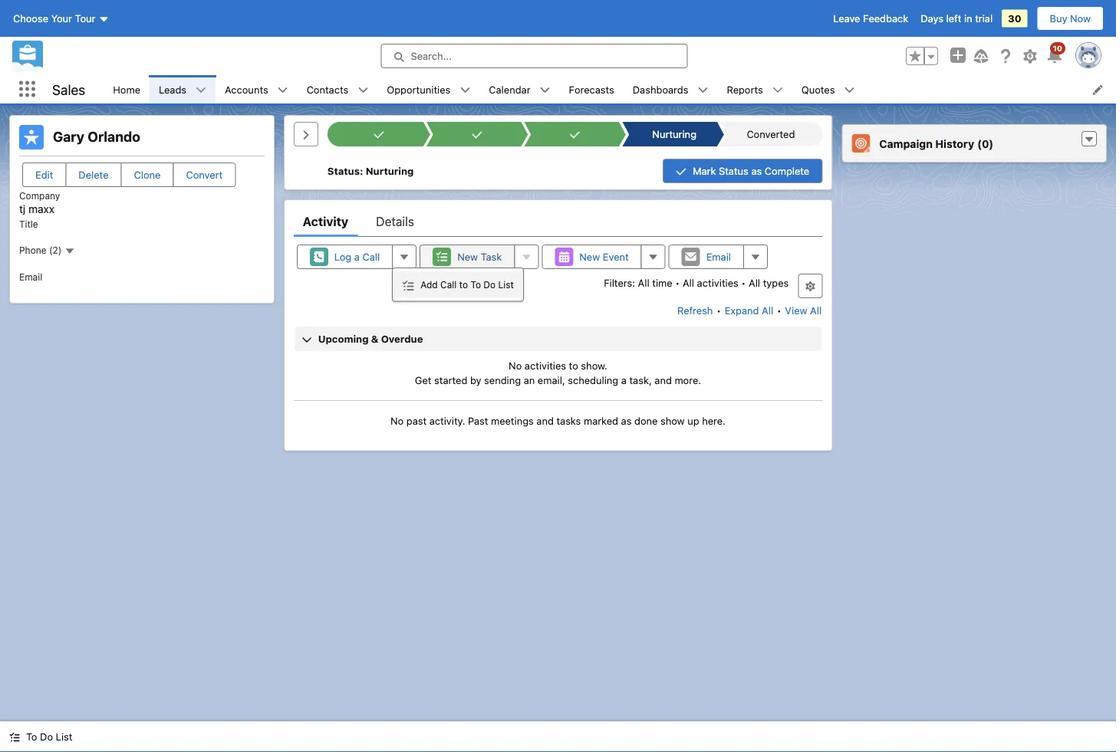 Task type: vqa. For each thing, say whether or not it's contained in the screenshot.
To in button
yes



Task type: describe. For each thing, give the bounding box(es) containing it.
leave
[[833, 13, 860, 24]]

new for new task
[[457, 251, 478, 263]]

search...
[[411, 50, 452, 62]]

tj
[[19, 202, 26, 215]]

0 horizontal spatial as
[[621, 415, 632, 427]]

clone button
[[121, 163, 174, 187]]

calendar link
[[480, 75, 540, 104]]

text default image inside to do list button
[[9, 732, 20, 743]]

opportunities
[[387, 84, 451, 95]]

campaign history (0)
[[879, 137, 994, 150]]

and inside no activities to show. get started by sending an email, scheduling a task, and more.
[[655, 375, 672, 386]]

mark status as complete
[[693, 165, 809, 177]]

path options list box
[[327, 122, 823, 147]]

maxx
[[28, 202, 54, 215]]

feedback
[[863, 13, 908, 24]]

sending
[[484, 375, 521, 386]]

status : nurturing
[[327, 165, 414, 177]]

leads
[[159, 84, 186, 95]]

activity link
[[303, 206, 348, 237]]

gary orlando
[[53, 128, 140, 145]]

task
[[481, 251, 502, 263]]

refresh
[[677, 305, 713, 316]]

log
[[334, 251, 351, 263]]

tour
[[75, 13, 95, 24]]

delete button
[[65, 163, 122, 187]]

(0)
[[977, 137, 994, 150]]

phone
[[19, 245, 47, 256]]

leads link
[[150, 75, 196, 104]]

convert
[[186, 169, 223, 181]]

converted
[[747, 128, 795, 140]]

your
[[51, 13, 72, 24]]

company tj maxx title
[[19, 191, 60, 229]]

delete
[[79, 169, 109, 181]]

to inside button
[[26, 731, 37, 743]]

expand all button
[[724, 298, 774, 323]]

nurturing inside path options list box
[[652, 128, 697, 140]]

converted link
[[727, 122, 815, 147]]

all right time
[[683, 277, 694, 288]]

dashboards
[[633, 84, 688, 95]]

search... button
[[381, 44, 688, 68]]

log a call
[[334, 251, 380, 263]]

event
[[603, 251, 629, 263]]

show
[[660, 415, 685, 427]]

activities inside no activities to show. get started by sending an email, scheduling a task, and more.
[[525, 360, 566, 371]]

all left time
[[638, 277, 650, 288]]

contacts link
[[297, 75, 358, 104]]

upcoming & overdue button
[[294, 327, 822, 351]]

a inside no activities to show. get started by sending an email, scheduling a task, and more.
[[621, 375, 627, 386]]

email button
[[669, 245, 744, 269]]

• right time
[[675, 277, 680, 288]]

reports link
[[718, 75, 772, 104]]

• up the expand
[[741, 277, 746, 288]]

overdue
[[381, 333, 423, 345]]

all right view
[[810, 305, 822, 316]]

list inside button
[[56, 731, 72, 743]]

list containing home
[[104, 75, 1116, 104]]

leave feedback link
[[833, 13, 908, 24]]

types
[[763, 277, 789, 288]]

no for past
[[391, 415, 404, 427]]

get
[[415, 375, 432, 386]]

add call to to do list link
[[393, 272, 523, 298]]

mark
[[693, 165, 716, 177]]

clone
[[134, 169, 161, 181]]

text default image for reports
[[772, 85, 783, 96]]

a inside button
[[354, 251, 360, 263]]

all left types
[[749, 277, 760, 288]]

accounts
[[225, 84, 268, 95]]

in
[[964, 13, 972, 24]]

text default image inside add call to to do list link
[[402, 279, 414, 292]]

upcoming & overdue
[[318, 333, 423, 345]]

• left view
[[777, 305, 782, 316]]

dashboards link
[[623, 75, 698, 104]]

done
[[634, 415, 658, 427]]

accounts link
[[216, 75, 277, 104]]

details
[[376, 214, 414, 229]]

marked
[[584, 415, 618, 427]]

activity
[[303, 214, 348, 229]]

contacts
[[307, 84, 349, 95]]

0 vertical spatial activities
[[697, 277, 739, 288]]

quotes
[[801, 84, 835, 95]]

as inside button
[[751, 165, 762, 177]]

details link
[[376, 206, 414, 237]]

0 horizontal spatial nurturing
[[366, 165, 414, 177]]

email,
[[538, 375, 565, 386]]

complete
[[765, 165, 809, 177]]

opportunities link
[[378, 75, 460, 104]]

1 status from the left
[[327, 165, 360, 177]]

here.
[[702, 415, 726, 427]]

filters:
[[604, 277, 635, 288]]

phone (2) button
[[19, 245, 75, 257]]

to do list
[[26, 731, 72, 743]]

add
[[421, 279, 438, 290]]

forecasts link
[[560, 75, 623, 104]]



Task type: locate. For each thing, give the bounding box(es) containing it.
text default image inside phone (2) dropdown button
[[64, 246, 75, 257]]

past
[[406, 415, 427, 427]]

to for to
[[459, 279, 468, 290]]

all right the expand
[[762, 305, 773, 316]]

call inside button
[[362, 251, 380, 263]]

email inside email button
[[706, 251, 731, 263]]

filters: all time • all activities • all types
[[604, 277, 789, 288]]

activities down email button
[[697, 277, 739, 288]]

title
[[19, 218, 38, 229]]

text default image inside opportunities list item
[[460, 85, 470, 96]]

0 vertical spatial to
[[471, 279, 481, 290]]

email down the 'phone' at the left top
[[19, 272, 42, 282]]

1 horizontal spatial do
[[484, 279, 496, 290]]

0 horizontal spatial status
[[327, 165, 360, 177]]

1 vertical spatial activities
[[525, 360, 566, 371]]

contacts list item
[[297, 75, 378, 104]]

and right task,
[[655, 375, 672, 386]]

do inside add call to to do list link
[[484, 279, 496, 290]]

call right add
[[440, 279, 457, 290]]

text default image for calendar
[[540, 85, 550, 96]]

text default image right calendar
[[540, 85, 550, 96]]

text default image for leads
[[196, 85, 206, 96]]

view
[[785, 305, 807, 316]]

0 horizontal spatial and
[[536, 415, 554, 427]]

0 vertical spatial to
[[459, 279, 468, 290]]

gary
[[53, 128, 84, 145]]

no past activity. past meetings and tasks marked as done show up here.
[[391, 415, 726, 427]]

a
[[354, 251, 360, 263], [621, 375, 627, 386]]

10 button
[[1046, 42, 1066, 65]]

new event button
[[542, 245, 642, 269]]

to for show.
[[569, 360, 578, 371]]

0 vertical spatial email
[[706, 251, 731, 263]]

1 horizontal spatial call
[[440, 279, 457, 290]]

home
[[113, 84, 140, 95]]

new task button
[[420, 245, 515, 269]]

1 horizontal spatial activities
[[697, 277, 739, 288]]

quotes link
[[792, 75, 844, 104]]

leave feedback
[[833, 13, 908, 24]]

upcoming
[[318, 333, 369, 345]]

as
[[751, 165, 762, 177], [621, 415, 632, 427]]

mark status as complete button
[[663, 159, 823, 183]]

1 vertical spatial nurturing
[[366, 165, 414, 177]]

time
[[652, 277, 673, 288]]

text default image for opportunities
[[460, 85, 470, 96]]

home link
[[104, 75, 150, 104]]

buy now
[[1050, 13, 1091, 24]]

1 vertical spatial call
[[440, 279, 457, 290]]

0 horizontal spatial text default image
[[9, 732, 20, 743]]

choose
[[13, 13, 48, 24]]

1 vertical spatial email
[[19, 272, 42, 282]]

calendar list item
[[480, 75, 560, 104]]

list
[[104, 75, 1116, 104]]

0 vertical spatial call
[[362, 251, 380, 263]]

trial
[[975, 13, 993, 24]]

:
[[360, 165, 363, 177]]

status right mark
[[719, 165, 749, 177]]

history
[[935, 137, 974, 150]]

1 horizontal spatial new
[[579, 251, 600, 263]]

text default image inside 'accounts' list item
[[277, 85, 288, 96]]

and left tasks
[[536, 415, 554, 427]]

a left task,
[[621, 375, 627, 386]]

as left complete
[[751, 165, 762, 177]]

to down new task button
[[459, 279, 468, 290]]

no inside no activities to show. get started by sending an email, scheduling a task, and more.
[[509, 360, 522, 371]]

1 horizontal spatial a
[[621, 375, 627, 386]]

sales
[[52, 81, 85, 98]]

0 vertical spatial as
[[751, 165, 762, 177]]

tasks
[[556, 415, 581, 427]]

do
[[484, 279, 496, 290], [40, 731, 53, 743]]

buy
[[1050, 13, 1067, 24]]

text default image right contacts
[[358, 85, 368, 96]]

all
[[638, 277, 650, 288], [683, 277, 694, 288], [749, 277, 760, 288], [762, 305, 773, 316], [810, 305, 822, 316]]

0 horizontal spatial call
[[362, 251, 380, 263]]

leads list item
[[150, 75, 216, 104]]

text default image inside quotes list item
[[844, 85, 855, 96]]

quotes list item
[[792, 75, 864, 104]]

text default image inside leads list item
[[196, 85, 206, 96]]

choose your tour
[[13, 13, 95, 24]]

show.
[[581, 360, 607, 371]]

an
[[524, 375, 535, 386]]

activities
[[697, 277, 739, 288], [525, 360, 566, 371]]

1 horizontal spatial as
[[751, 165, 762, 177]]

to
[[459, 279, 468, 290], [569, 360, 578, 371]]

no for activities
[[509, 360, 522, 371]]

to left 'show.'
[[569, 360, 578, 371]]

text default image for contacts
[[358, 85, 368, 96]]

nurturing down dashboards list item
[[652, 128, 697, 140]]

0 horizontal spatial to
[[459, 279, 468, 290]]

convert button
[[173, 163, 236, 187]]

text default image inside reports list item
[[772, 85, 783, 96]]

email up filters: all time • all activities • all types
[[706, 251, 731, 263]]

up
[[687, 415, 699, 427]]

• left the expand
[[717, 305, 721, 316]]

meetings
[[491, 415, 534, 427]]

group
[[906, 47, 938, 65]]

new left event
[[579, 251, 600, 263]]

1 vertical spatial list
[[56, 731, 72, 743]]

dashboards list item
[[623, 75, 718, 104]]

1 horizontal spatial text default image
[[358, 85, 368, 96]]

2 horizontal spatial text default image
[[540, 85, 550, 96]]

1 horizontal spatial to
[[471, 279, 481, 290]]

1 vertical spatial a
[[621, 375, 627, 386]]

tab list
[[294, 206, 823, 237]]

refresh • expand all • view all
[[677, 305, 822, 316]]

as left the done
[[621, 415, 632, 427]]

text default image inside calendar list item
[[540, 85, 550, 96]]

1 horizontal spatial no
[[509, 360, 522, 371]]

call right log
[[362, 251, 380, 263]]

to
[[471, 279, 481, 290], [26, 731, 37, 743]]

0 horizontal spatial no
[[391, 415, 404, 427]]

call
[[362, 251, 380, 263], [440, 279, 457, 290]]

1 vertical spatial to
[[569, 360, 578, 371]]

0 vertical spatial and
[[655, 375, 672, 386]]

activities up email,
[[525, 360, 566, 371]]

no
[[509, 360, 522, 371], [391, 415, 404, 427]]

orlando
[[88, 128, 140, 145]]

opportunities list item
[[378, 75, 480, 104]]

nurturing right :
[[366, 165, 414, 177]]

0 horizontal spatial do
[[40, 731, 53, 743]]

10
[[1053, 44, 1062, 53]]

1 horizontal spatial list
[[498, 279, 514, 290]]

text default image left to do list
[[9, 732, 20, 743]]

forecasts
[[569, 84, 614, 95]]

choose your tour button
[[12, 6, 110, 31]]

0 vertical spatial no
[[509, 360, 522, 371]]

to inside no activities to show. get started by sending an email, scheduling a task, and more.
[[569, 360, 578, 371]]

new
[[457, 251, 478, 263], [579, 251, 600, 263]]

0 horizontal spatial a
[[354, 251, 360, 263]]

1 vertical spatial as
[[621, 415, 632, 427]]

text default image inside contacts list item
[[358, 85, 368, 96]]

to do list button
[[0, 722, 82, 753]]

1 new from the left
[[457, 251, 478, 263]]

reports
[[727, 84, 763, 95]]

2 status from the left
[[719, 165, 749, 177]]

calendar
[[489, 84, 530, 95]]

1 horizontal spatial email
[[706, 251, 731, 263]]

1 horizontal spatial and
[[655, 375, 672, 386]]

a right log
[[354, 251, 360, 263]]

expand
[[725, 305, 759, 316]]

text default image for accounts
[[277, 85, 288, 96]]

new left task
[[457, 251, 478, 263]]

1 horizontal spatial nurturing
[[652, 128, 697, 140]]

do inside to do list button
[[40, 731, 53, 743]]

email
[[706, 251, 731, 263], [19, 272, 42, 282]]

2 new from the left
[[579, 251, 600, 263]]

reports list item
[[718, 75, 792, 104]]

new event
[[579, 251, 629, 263]]

started
[[434, 375, 467, 386]]

text default image inside dashboards list item
[[698, 85, 708, 96]]

0 vertical spatial nurturing
[[652, 128, 697, 140]]

now
[[1070, 13, 1091, 24]]

text default image
[[358, 85, 368, 96], [540, 85, 550, 96], [9, 732, 20, 743]]

add call to to do list
[[421, 279, 514, 290]]

0 vertical spatial list
[[498, 279, 514, 290]]

lead image
[[19, 125, 44, 150]]

tab list containing activity
[[294, 206, 823, 237]]

1 vertical spatial no
[[391, 415, 404, 427]]

(2)
[[49, 245, 62, 256]]

0 horizontal spatial email
[[19, 272, 42, 282]]

status inside button
[[719, 165, 749, 177]]

buy now button
[[1037, 6, 1104, 31]]

edit
[[35, 169, 53, 181]]

accounts list item
[[216, 75, 297, 104]]

0 horizontal spatial activities
[[525, 360, 566, 371]]

1 vertical spatial do
[[40, 731, 53, 743]]

0 horizontal spatial list
[[56, 731, 72, 743]]

1 vertical spatial and
[[536, 415, 554, 427]]

new for new event
[[579, 251, 600, 263]]

nurturing link
[[629, 122, 717, 147]]

0 vertical spatial a
[[354, 251, 360, 263]]

new task
[[457, 251, 502, 263]]

•
[[675, 277, 680, 288], [741, 277, 746, 288], [717, 305, 721, 316], [777, 305, 782, 316]]

0 vertical spatial do
[[484, 279, 496, 290]]

text default image for quotes
[[844, 85, 855, 96]]

1 vertical spatial to
[[26, 731, 37, 743]]

days left in trial
[[921, 13, 993, 24]]

no up sending
[[509, 360, 522, 371]]

refresh button
[[677, 298, 714, 323]]

1 horizontal spatial status
[[719, 165, 749, 177]]

1 horizontal spatial to
[[569, 360, 578, 371]]

text default image for dashboards
[[698, 85, 708, 96]]

text default image
[[196, 85, 206, 96], [277, 85, 288, 96], [460, 85, 470, 96], [698, 85, 708, 96], [772, 85, 783, 96], [844, 85, 855, 96], [1084, 134, 1095, 145], [64, 246, 75, 257], [402, 279, 414, 292]]

0 horizontal spatial to
[[26, 731, 37, 743]]

no left past
[[391, 415, 404, 427]]

0 horizontal spatial new
[[457, 251, 478, 263]]

days
[[921, 13, 944, 24]]

past
[[468, 415, 488, 427]]

log a call button
[[297, 245, 393, 269]]

by
[[470, 375, 481, 386]]

status up 'activity'
[[327, 165, 360, 177]]

view all link
[[784, 298, 823, 323]]



